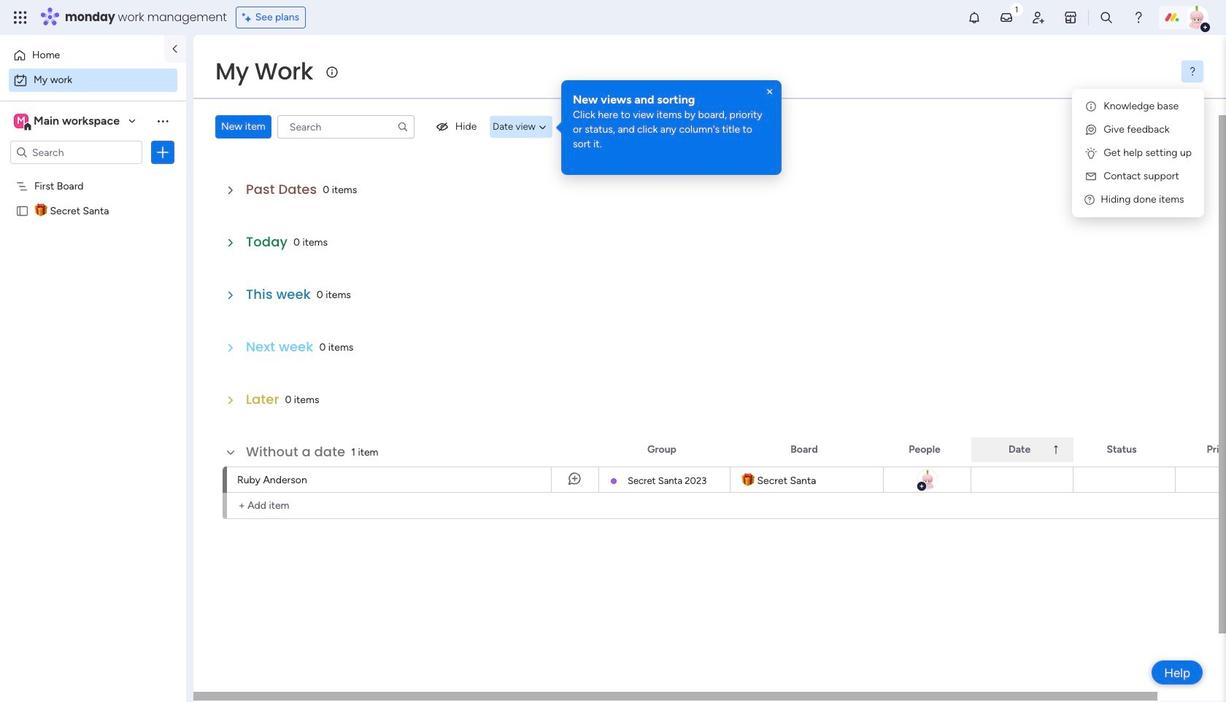 Task type: locate. For each thing, give the bounding box(es) containing it.
menu item up 'get help setting up' image
[[1078, 118, 1198, 142]]

4 menu item from the top
[[1078, 165, 1198, 188]]

give feedback image
[[1085, 123, 1098, 136]]

get help setting up image
[[1085, 147, 1098, 160]]

Filter dashboard by text search field
[[277, 115, 414, 139]]

help image
[[1131, 10, 1146, 25]]

None search field
[[277, 115, 414, 139]]

knowledge base image
[[1085, 100, 1098, 113]]

menu menu
[[1078, 95, 1198, 212]]

heading
[[573, 92, 770, 108]]

update feed image
[[999, 10, 1014, 25]]

list box
[[0, 170, 186, 420]]

1 horizontal spatial ruby anderson image
[[1185, 6, 1209, 29]]

ruby anderson image
[[1185, 6, 1209, 29], [916, 469, 938, 491]]

menu item down contact support image
[[1078, 188, 1198, 212]]

2 menu item from the top
[[1078, 118, 1198, 142]]

workspace selection element
[[14, 112, 122, 131]]

contact support image
[[1085, 170, 1098, 183]]

option
[[9, 44, 155, 67], [9, 69, 177, 92], [0, 173, 186, 176]]

0 vertical spatial option
[[9, 44, 155, 67]]

1 menu item from the top
[[1078, 95, 1198, 118]]

1 vertical spatial ruby anderson image
[[916, 469, 938, 491]]

menu item
[[1078, 95, 1198, 118], [1078, 118, 1198, 142], [1078, 142, 1198, 165], [1078, 165, 1198, 188], [1078, 188, 1198, 212]]

menu item up contact support image
[[1078, 142, 1198, 165]]

menu item down 'get help setting up' image
[[1078, 165, 1198, 188]]

notifications image
[[967, 10, 982, 25]]

search everything image
[[1099, 10, 1114, 25]]

monday marketplace image
[[1063, 10, 1078, 25]]

column header
[[971, 438, 1074, 463]]

0 horizontal spatial ruby anderson image
[[916, 469, 938, 491]]

options image
[[155, 145, 170, 160]]

public board image
[[15, 204, 29, 218]]

menu item up give feedback icon
[[1078, 95, 1198, 118]]

menu image
[[1187, 66, 1198, 77]]



Task type: vqa. For each thing, say whether or not it's contained in the screenshot.
My work BUTTON
no



Task type: describe. For each thing, give the bounding box(es) containing it.
5 menu item from the top
[[1078, 188, 1198, 212]]

1 image
[[1010, 1, 1023, 17]]

select product image
[[13, 10, 28, 25]]

3 menu item from the top
[[1078, 142, 1198, 165]]

2 vertical spatial option
[[0, 173, 186, 176]]

1 vertical spatial option
[[9, 69, 177, 92]]

sort image
[[1050, 444, 1062, 456]]

Search in workspace field
[[31, 144, 122, 161]]

see plans image
[[242, 9, 255, 26]]

workspace options image
[[155, 114, 170, 128]]

search image
[[397, 121, 409, 133]]

0 vertical spatial ruby anderson image
[[1185, 6, 1209, 29]]

workspace image
[[14, 113, 28, 129]]

invite members image
[[1031, 10, 1046, 25]]

close image
[[764, 86, 776, 98]]

hiding done items image
[[1085, 195, 1095, 205]]



